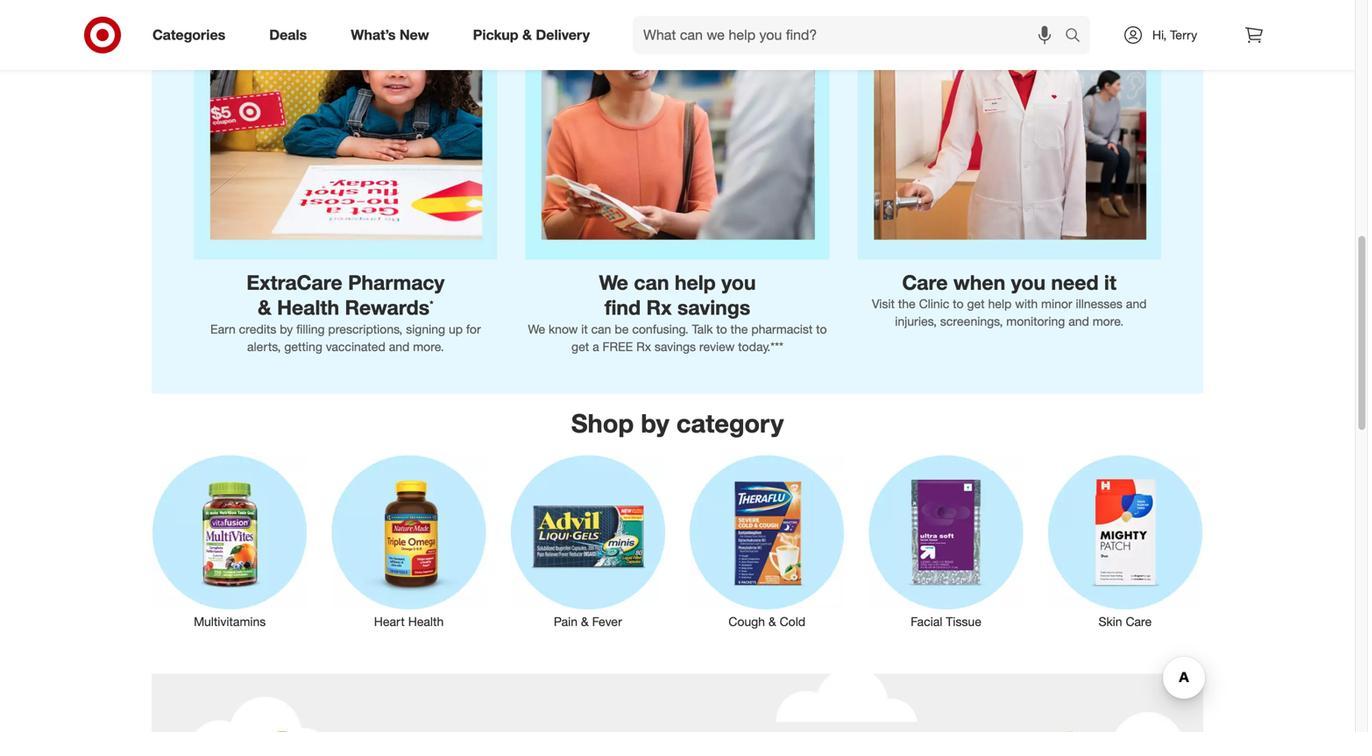 Task type: describe. For each thing, give the bounding box(es) containing it.
prescriptions,
[[328, 322, 403, 337]]

skin care
[[1099, 615, 1152, 630]]

you inside care when you need it visit the clinic to get help with minor illnesses and injuries, screenings, monitoring and more.
[[1011, 270, 1046, 295]]

minor
[[1041, 296, 1073, 312]]

health inside 'link'
[[408, 615, 444, 630]]

extracare
[[247, 270, 342, 295]]

vaccinated
[[326, 339, 386, 354]]

search
[[1057, 28, 1099, 45]]

0 vertical spatial we
[[599, 270, 628, 295]]

What can we help you find? suggestions appear below search field
[[633, 16, 1069, 54]]

by inside earn credits by filling prescriptions, signing up for alerts, getting vaccinated and more.
[[280, 322, 293, 337]]

multivitamins link
[[140, 453, 319, 631]]

shop by category
[[571, 408, 784, 439]]

1 horizontal spatial to
[[816, 322, 827, 337]]

deals link
[[254, 16, 329, 54]]

to inside care when you need it visit the clinic to get help with minor illnesses and injuries, screenings, monitoring and more.
[[953, 296, 964, 312]]

1 horizontal spatial can
[[634, 270, 669, 295]]

pharmacy
[[348, 270, 445, 295]]

categories
[[153, 26, 225, 43]]

multivitamins
[[194, 615, 266, 630]]

heart
[[374, 615, 405, 630]]

terry
[[1170, 27, 1198, 43]]

facial tissue link
[[857, 453, 1036, 631]]

find
[[605, 295, 641, 320]]

with
[[1015, 296, 1038, 312]]

filling
[[296, 322, 325, 337]]

what's new link
[[336, 16, 451, 54]]

today.***
[[738, 339, 784, 354]]

pain & fever link
[[499, 453, 678, 631]]

facial tissue
[[911, 615, 982, 630]]

*
[[430, 298, 434, 310]]

pain & fever
[[554, 615, 622, 630]]

cold
[[780, 615, 806, 630]]

1 horizontal spatial and
[[1069, 314, 1089, 329]]

care when you need it visit the clinic to get help with minor illnesses and injuries, screenings, monitoring and more.
[[872, 270, 1147, 329]]

cough
[[729, 615, 765, 630]]

0 vertical spatial rx
[[646, 295, 672, 320]]

hi, terry
[[1153, 27, 1198, 43]]

what's new
[[351, 26, 429, 43]]

0 horizontal spatial can
[[591, 322, 611, 337]]

2 horizontal spatial and
[[1126, 296, 1147, 312]]

1 vertical spatial by
[[641, 408, 669, 439]]

deals
[[269, 26, 307, 43]]

skin care link
[[1036, 453, 1215, 631]]

it inside we can help you find rx savings we know it can be confusing. talk to the pharmacist to get a free rx savings review today.***
[[581, 322, 588, 337]]

1 vertical spatial care
[[1126, 615, 1152, 630]]

shop
[[571, 408, 634, 439]]

be
[[615, 322, 629, 337]]

& for pickup
[[522, 26, 532, 43]]

screenings,
[[940, 314, 1003, 329]]

tissue
[[946, 615, 982, 630]]

get inside care when you need it visit the clinic to get help with minor illnesses and injuries, screenings, monitoring and more.
[[967, 296, 985, 312]]



Task type: vqa. For each thing, say whether or not it's contained in the screenshot.
Within
no



Task type: locate. For each thing, give the bounding box(es) containing it.
pain
[[554, 615, 578, 630]]

the up the today.***
[[731, 322, 748, 337]]

pickup
[[473, 26, 519, 43]]

what's
[[351, 26, 396, 43]]

it up illnesses
[[1104, 270, 1117, 295]]

facial
[[911, 615, 943, 630]]

can up a
[[591, 322, 611, 337]]

0 vertical spatial and
[[1126, 296, 1147, 312]]

0 vertical spatial get
[[967, 296, 985, 312]]

get up screenings,
[[967, 296, 985, 312]]

0 vertical spatial care
[[902, 270, 948, 295]]

1 horizontal spatial it
[[1104, 270, 1117, 295]]

care inside care when you need it visit the clinic to get help with minor illnesses and injuries, screenings, monitoring and more.
[[902, 270, 948, 295]]

0 vertical spatial savings
[[677, 295, 751, 320]]

and down signing
[[389, 339, 410, 354]]

0 vertical spatial can
[[634, 270, 669, 295]]

& left cold
[[769, 615, 776, 630]]

help left with
[[988, 296, 1012, 312]]

to up review
[[716, 322, 727, 337]]

& inside the extracare pharmacy & health rewards *
[[258, 295, 272, 320]]

know
[[549, 322, 578, 337]]

help inside care when you need it visit the clinic to get help with minor illnesses and injuries, screenings, monitoring and more.
[[988, 296, 1012, 312]]

it inside care when you need it visit the clinic to get help with minor illnesses and injuries, screenings, monitoring and more.
[[1104, 270, 1117, 295]]

1 vertical spatial rx
[[637, 339, 651, 354]]

0 horizontal spatial to
[[716, 322, 727, 337]]

rewards
[[345, 295, 430, 320]]

you inside we can help you find rx savings we know it can be confusing. talk to the pharmacist to get a free rx savings review today.***
[[722, 270, 756, 295]]

earn
[[210, 322, 236, 337]]

for
[[466, 322, 481, 337]]

help
[[675, 270, 716, 295], [988, 296, 1012, 312]]

you
[[722, 270, 756, 295], [1011, 270, 1046, 295]]

to
[[953, 296, 964, 312], [716, 322, 727, 337], [816, 322, 827, 337]]

savings down confusing.
[[655, 339, 696, 354]]

more. down illnesses
[[1093, 314, 1124, 329]]

the up injuries,
[[898, 296, 916, 312]]

savings up talk on the top
[[677, 295, 751, 320]]

the inside care when you need it visit the clinic to get help with minor illnesses and injuries, screenings, monitoring and more.
[[898, 296, 916, 312]]

you up with
[[1011, 270, 1046, 295]]

1 you from the left
[[722, 270, 756, 295]]

up
[[449, 322, 463, 337]]

rx down confusing.
[[637, 339, 651, 354]]

a
[[593, 339, 599, 354]]

need
[[1051, 270, 1099, 295]]

injuries,
[[895, 314, 937, 329]]

we up find
[[599, 270, 628, 295]]

0 horizontal spatial get
[[572, 339, 589, 354]]

visit
[[872, 296, 895, 312]]

health right "heart"
[[408, 615, 444, 630]]

0 vertical spatial by
[[280, 322, 293, 337]]

0 horizontal spatial health
[[277, 295, 339, 320]]

health
[[277, 295, 339, 320], [408, 615, 444, 630]]

hi,
[[1153, 27, 1167, 43]]

review
[[699, 339, 735, 354]]

heart health link
[[319, 453, 499, 631]]

and down illnesses
[[1069, 314, 1089, 329]]

extracare pharmacy & health rewards *
[[247, 270, 445, 320]]

to right pharmacist
[[816, 322, 827, 337]]

1 horizontal spatial by
[[641, 408, 669, 439]]

and right illnesses
[[1126, 296, 1147, 312]]

to up screenings,
[[953, 296, 964, 312]]

care right the skin at the bottom of page
[[1126, 615, 1152, 630]]

pharmacist
[[752, 322, 813, 337]]

0 vertical spatial the
[[898, 296, 916, 312]]

0 vertical spatial health
[[277, 295, 339, 320]]

it right know
[[581, 322, 588, 337]]

more. inside earn credits by filling prescriptions, signing up for alerts, getting vaccinated and more.
[[413, 339, 444, 354]]

by left filling
[[280, 322, 293, 337]]

more. inside care when you need it visit the clinic to get help with minor illnesses and injuries, screenings, monitoring and more.
[[1093, 314, 1124, 329]]

savings
[[677, 295, 751, 320], [655, 339, 696, 354]]

1 vertical spatial more.
[[413, 339, 444, 354]]

0 vertical spatial it
[[1104, 270, 1117, 295]]

1 horizontal spatial health
[[408, 615, 444, 630]]

2 you from the left
[[1011, 270, 1046, 295]]

categories link
[[138, 16, 247, 54]]

0 horizontal spatial care
[[902, 270, 948, 295]]

& up credits
[[258, 295, 272, 320]]

help inside we can help you find rx savings we know it can be confusing. talk to the pharmacist to get a free rx savings review today.***
[[675, 270, 716, 295]]

& right pickup
[[522, 26, 532, 43]]

the
[[898, 296, 916, 312], [731, 322, 748, 337]]

alerts,
[[247, 339, 281, 354]]

signing
[[406, 322, 445, 337]]

rx
[[646, 295, 672, 320], [637, 339, 651, 354]]

skin
[[1099, 615, 1123, 630]]

0 horizontal spatial we
[[528, 322, 545, 337]]

delivery
[[536, 26, 590, 43]]

1 vertical spatial savings
[[655, 339, 696, 354]]

2 horizontal spatial to
[[953, 296, 964, 312]]

1 horizontal spatial more.
[[1093, 314, 1124, 329]]

new
[[400, 26, 429, 43]]

0 horizontal spatial it
[[581, 322, 588, 337]]

by right the shop
[[641, 408, 669, 439]]

pickup & delivery
[[473, 26, 590, 43]]

get left a
[[572, 339, 589, 354]]

by
[[280, 322, 293, 337], [641, 408, 669, 439]]

get
[[967, 296, 985, 312], [572, 339, 589, 354]]

1 vertical spatial we
[[528, 322, 545, 337]]

more.
[[1093, 314, 1124, 329], [413, 339, 444, 354]]

1 vertical spatial it
[[581, 322, 588, 337]]

the inside we can help you find rx savings we know it can be confusing. talk to the pharmacist to get a free rx savings review today.***
[[731, 322, 748, 337]]

cough & cold
[[729, 615, 806, 630]]

can up find
[[634, 270, 669, 295]]

&
[[522, 26, 532, 43], [258, 295, 272, 320], [581, 615, 589, 630], [769, 615, 776, 630]]

talk
[[692, 322, 713, 337]]

1 vertical spatial and
[[1069, 314, 1089, 329]]

heart health
[[374, 615, 444, 630]]

1 vertical spatial help
[[988, 296, 1012, 312]]

get inside we can help you find rx savings we know it can be confusing. talk to the pharmacist to get a free rx savings review today.***
[[572, 339, 589, 354]]

0 horizontal spatial the
[[731, 322, 748, 337]]

getting
[[284, 339, 322, 354]]

illnesses
[[1076, 296, 1123, 312]]

category
[[677, 408, 784, 439]]

fever
[[592, 615, 622, 630]]

it
[[1104, 270, 1117, 295], [581, 322, 588, 337]]

0 vertical spatial more.
[[1093, 314, 1124, 329]]

& right "pain"
[[581, 615, 589, 630]]

1 vertical spatial health
[[408, 615, 444, 630]]

1 horizontal spatial you
[[1011, 270, 1046, 295]]

search button
[[1057, 16, 1099, 58]]

rx up confusing.
[[646, 295, 672, 320]]

care up clinic
[[902, 270, 948, 295]]

1 horizontal spatial help
[[988, 296, 1012, 312]]

monitoring
[[1007, 314, 1065, 329]]

when
[[954, 270, 1006, 295]]

0 vertical spatial help
[[675, 270, 716, 295]]

earn credits by filling prescriptions, signing up for alerts, getting vaccinated and more.
[[210, 322, 481, 354]]

you up pharmacist
[[722, 270, 756, 295]]

care
[[902, 270, 948, 295], [1126, 615, 1152, 630]]

health inside the extracare pharmacy & health rewards *
[[277, 295, 339, 320]]

0 horizontal spatial help
[[675, 270, 716, 295]]

we left know
[[528, 322, 545, 337]]

cough & cold link
[[678, 453, 857, 631]]

pickup & delivery link
[[458, 16, 612, 54]]

and inside earn credits by filling prescriptions, signing up for alerts, getting vaccinated and more.
[[389, 339, 410, 354]]

1 horizontal spatial the
[[898, 296, 916, 312]]

0 horizontal spatial more.
[[413, 339, 444, 354]]

0 horizontal spatial you
[[722, 270, 756, 295]]

free
[[603, 339, 633, 354]]

confusing.
[[632, 322, 689, 337]]

and
[[1126, 296, 1147, 312], [1069, 314, 1089, 329], [389, 339, 410, 354]]

1 vertical spatial the
[[731, 322, 748, 337]]

can
[[634, 270, 669, 295], [591, 322, 611, 337]]

& for pain
[[581, 615, 589, 630]]

1 horizontal spatial care
[[1126, 615, 1152, 630]]

1 horizontal spatial get
[[967, 296, 985, 312]]

clinic
[[919, 296, 950, 312]]

1 horizontal spatial we
[[599, 270, 628, 295]]

health up filling
[[277, 295, 339, 320]]

we can help you find rx savings we know it can be confusing. talk to the pharmacist to get a free rx savings review today.***
[[528, 270, 827, 354]]

we
[[599, 270, 628, 295], [528, 322, 545, 337]]

more. down signing
[[413, 339, 444, 354]]

2 vertical spatial and
[[389, 339, 410, 354]]

& for cough
[[769, 615, 776, 630]]

1 vertical spatial get
[[572, 339, 589, 354]]

1 vertical spatial can
[[591, 322, 611, 337]]

0 horizontal spatial and
[[389, 339, 410, 354]]

0 horizontal spatial by
[[280, 322, 293, 337]]

credits
[[239, 322, 276, 337]]

help up talk on the top
[[675, 270, 716, 295]]



